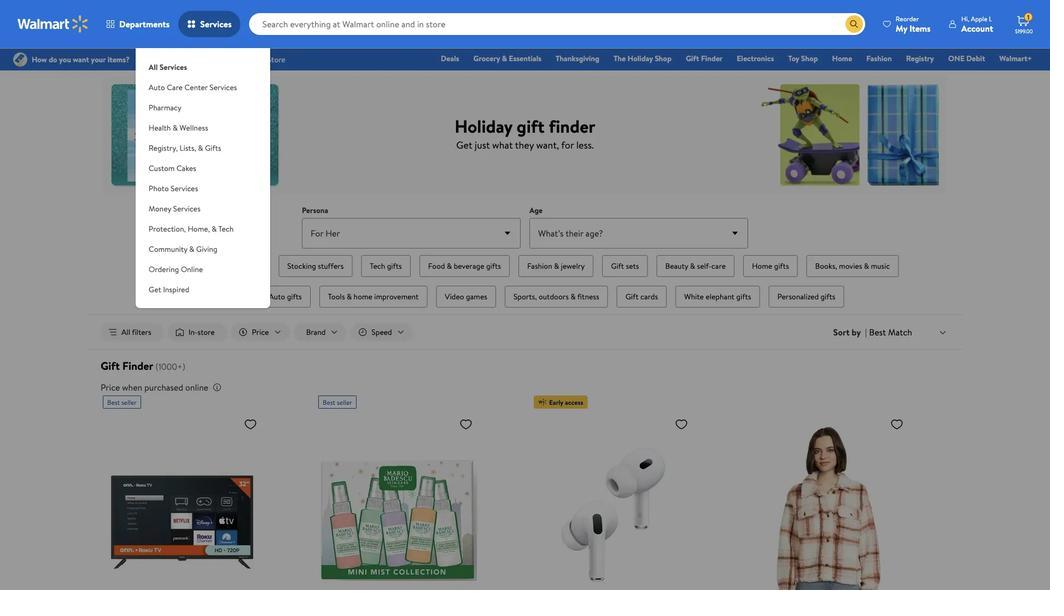 Task type: locate. For each thing, give the bounding box(es) containing it.
grocery & essentials link
[[469, 53, 547, 64]]

the holiday shop link
[[609, 53, 677, 64]]

pharmacy
[[149, 102, 182, 113]]

fashion for fashion & jewelry
[[528, 261, 553, 272]]

protection,
[[149, 224, 186, 234]]

movies
[[839, 261, 863, 272]]

community & giving
[[149, 244, 217, 254]]

1 vertical spatial tech
[[370, 261, 385, 272]]

home link
[[828, 53, 858, 64]]

home inside button
[[752, 261, 773, 272]]

sports, outdoors & fitness
[[514, 292, 600, 302]]

0 vertical spatial holiday
[[628, 53, 653, 64]]

0 horizontal spatial get
[[149, 284, 161, 295]]

group containing top picks
[[127, 253, 924, 310]]

2 best from the left
[[323, 398, 336, 407]]

top picks
[[160, 261, 190, 272]]

0 horizontal spatial shop
[[655, 53, 672, 64]]

gift inside list item
[[626, 292, 639, 302]]

auto down stocking stuffers button
[[269, 292, 285, 302]]

in-store button
[[168, 324, 227, 342]]

the
[[614, 53, 626, 64]]

holiday inside holiday gift finder get just what they want, for less.
[[455, 114, 513, 138]]

stuffers
[[318, 261, 344, 272]]

search icon image
[[850, 20, 859, 28]]

jewelry
[[561, 261, 585, 272]]

list item down ordering online dropdown button
[[204, 284, 254, 310]]

gifts inside "list item"
[[287, 292, 302, 302]]

gifts right elephant
[[737, 292, 752, 302]]

sort and filter section element
[[88, 315, 963, 350]]

holiday inside "link"
[[628, 53, 653, 64]]

gift finder link left electronics
[[681, 53, 728, 64]]

1 best from the left
[[107, 398, 120, 407]]

seller for onn. 32 class hd (720p) led roku smart tv (100012589) image
[[121, 398, 137, 407]]

fashion left jewelry at the top of page
[[528, 261, 553, 272]]

picks
[[174, 261, 190, 272]]

finder
[[549, 114, 596, 138]]

(1000+)
[[156, 361, 185, 373]]

gifts up improvement at the left
[[387, 261, 402, 272]]

fashion for fashion
[[867, 53, 892, 64]]

0 horizontal spatial finder
[[122, 359, 153, 374]]

center
[[185, 82, 208, 92]]

my
[[896, 22, 908, 34]]

1 horizontal spatial best seller
[[323, 398, 352, 407]]

food & beverage gifts
[[428, 261, 501, 272]]

gift up price
[[101, 359, 120, 374]]

1 vertical spatial fashion
[[528, 261, 553, 272]]

auto inside dropdown button
[[149, 82, 165, 92]]

apple airpods pro (2nd generation) - lightning image
[[534, 414, 693, 591]]

finder left electronics
[[701, 53, 723, 64]]

all up pharmacy
[[149, 62, 158, 72]]

holiday
[[628, 53, 653, 64], [455, 114, 513, 138]]

all left filters in the left of the page
[[121, 327, 130, 338]]

shop left gift finder
[[655, 53, 672, 64]]

video
[[445, 292, 464, 302]]

0 horizontal spatial tech
[[219, 224, 234, 234]]

tools & home improvement list item
[[317, 284, 430, 310]]

fashion right home "link"
[[867, 53, 892, 64]]

/
[[158, 16, 161, 27], [201, 16, 204, 27]]

1 horizontal spatial gift finder link
[[681, 53, 728, 64]]

gifts down stocking
[[287, 292, 302, 302]]

1 best seller from the left
[[107, 398, 137, 407]]

gift left the cards
[[626, 292, 639, 302]]

services down cakes
[[171, 183, 198, 194]]

home inside "link"
[[833, 53, 853, 64]]

0 vertical spatial registry
[[126, 16, 153, 27]]

add to favorites list, no boundaries juniors plaid faux sherpa shacket, sizes xs-xxxl image
[[891, 418, 904, 432]]

gifts down health & wellness 'dropdown button'
[[205, 143, 221, 153]]

0 horizontal spatial /
[[158, 16, 161, 27]]

1 horizontal spatial home
[[833, 53, 853, 64]]

all inside button
[[121, 327, 130, 338]]

departments button
[[97, 11, 178, 37]]

gifts for auto gifts
[[287, 292, 302, 302]]

0 horizontal spatial gift finder link
[[208, 16, 245, 27]]

gift finder link right ideas
[[208, 16, 245, 27]]

services for all services
[[160, 62, 187, 72]]

auto care center services button
[[136, 77, 270, 97]]

1 vertical spatial registry
[[907, 53, 934, 64]]

0 horizontal spatial registry
[[126, 16, 153, 27]]

/ left gift ideas link
[[158, 16, 161, 27]]

1 horizontal spatial auto
[[269, 292, 285, 302]]

0 vertical spatial fashion
[[867, 53, 892, 64]]

health & wellness
[[149, 122, 208, 133]]

gift right the holiday shop
[[686, 53, 700, 64]]

auto inside button
[[269, 292, 285, 302]]

gifts
[[101, 16, 117, 27], [205, 143, 221, 153]]

0 horizontal spatial auto
[[149, 82, 165, 92]]

finder for gift finder (1000+)
[[122, 359, 153, 374]]

2 best seller from the left
[[323, 398, 352, 407]]

0 vertical spatial tech
[[219, 224, 234, 234]]

2 vertical spatial finder
[[122, 359, 153, 374]]

white
[[685, 292, 704, 302]]

grocery & essentials
[[474, 53, 542, 64]]

registry left gift ideas link
[[126, 16, 153, 27]]

debit
[[967, 53, 986, 64]]

0 horizontal spatial all
[[121, 327, 130, 338]]

1 horizontal spatial seller
[[337, 398, 352, 407]]

1 horizontal spatial all
[[149, 62, 158, 72]]

tech up the tools & home improvement
[[370, 261, 385, 272]]

1 / from the left
[[158, 16, 161, 27]]

2 seller from the left
[[337, 398, 352, 407]]

home gifts list item
[[741, 253, 800, 280]]

tech right home,
[[219, 224, 234, 234]]

white elephant gifts
[[685, 292, 752, 302]]

shop
[[655, 53, 672, 64], [802, 53, 818, 64]]

holiday left 'they'
[[455, 114, 513, 138]]

sports,
[[514, 292, 537, 302]]

1 shop from the left
[[655, 53, 672, 64]]

top picks button
[[151, 256, 199, 277]]

registry
[[126, 16, 153, 27], [907, 53, 934, 64]]

list item right the online
[[206, 253, 272, 280]]

in-store
[[189, 327, 215, 338]]

beauty & self-care list item
[[655, 253, 737, 280]]

get left inspired
[[149, 284, 161, 295]]

gift
[[165, 16, 178, 27], [208, 16, 221, 27], [686, 53, 700, 64], [611, 261, 624, 272], [626, 292, 639, 302], [101, 359, 120, 374]]

early
[[549, 398, 564, 407]]

gifts inside "list item"
[[775, 261, 789, 272]]

fashion & jewelry list item
[[517, 253, 596, 280]]

0 vertical spatial gift finder link
[[208, 16, 245, 27]]

1 vertical spatial finder
[[701, 53, 723, 64]]

gifts for tech gifts
[[387, 261, 402, 272]]

1 vertical spatial holiday
[[455, 114, 513, 138]]

photo services
[[149, 183, 198, 194]]

gift
[[517, 114, 545, 138]]

finder up when on the bottom left
[[122, 359, 153, 374]]

gifts inside list item
[[387, 261, 402, 272]]

1 vertical spatial auto
[[269, 292, 285, 302]]

0 horizontal spatial gifts
[[101, 16, 117, 27]]

0 vertical spatial all
[[149, 62, 158, 72]]

registry down 'items'
[[907, 53, 934, 64]]

get inspired
[[149, 284, 189, 295]]

1
[[1028, 12, 1030, 22]]

&
[[119, 16, 124, 27], [502, 53, 507, 64], [173, 122, 178, 133], [198, 143, 203, 153], [212, 224, 217, 234], [189, 244, 194, 254], [447, 261, 452, 272], [554, 261, 559, 272], [690, 261, 696, 272], [864, 261, 870, 272], [347, 292, 352, 302], [571, 292, 576, 302]]

0 vertical spatial home
[[833, 53, 853, 64]]

auto left care
[[149, 82, 165, 92]]

seller for ($27 value) mario badescu mini mist collection 5-piece holiday gift set image
[[337, 398, 352, 407]]

get left just
[[457, 138, 473, 152]]

shop right toy
[[802, 53, 818, 64]]

1 horizontal spatial shop
[[802, 53, 818, 64]]

tech gifts
[[370, 261, 402, 272]]

1 horizontal spatial registry
[[907, 53, 934, 64]]

1 horizontal spatial best
[[323, 398, 336, 407]]

gift for gift finder
[[686, 53, 700, 64]]

gift inside list item
[[611, 261, 624, 272]]

1 horizontal spatial tech
[[370, 261, 385, 272]]

top picks list item
[[149, 253, 201, 280]]

services up care
[[160, 62, 187, 72]]

2 shop from the left
[[802, 53, 818, 64]]

1 horizontal spatial fashion
[[867, 53, 892, 64]]

Search search field
[[249, 13, 866, 35]]

group
[[127, 253, 924, 310]]

0 horizontal spatial best seller
[[107, 398, 137, 407]]

1 vertical spatial get
[[149, 284, 161, 295]]

gift left "sets"
[[611, 261, 624, 272]]

services up protection, home, & tech
[[173, 203, 201, 214]]

1 horizontal spatial /
[[201, 16, 204, 27]]

gift cards button
[[617, 286, 667, 308]]

1 seller from the left
[[121, 398, 137, 407]]

gifts left departments
[[101, 16, 117, 27]]

filters
[[132, 327, 151, 338]]

reorder my items
[[896, 14, 931, 34]]

health & wellness button
[[136, 118, 270, 138]]

best
[[107, 398, 120, 407], [323, 398, 336, 407]]

1 vertical spatial all
[[121, 327, 130, 338]]

registry, lists, & gifts button
[[136, 138, 270, 158]]

0 horizontal spatial fashion
[[528, 261, 553, 272]]

0 vertical spatial get
[[457, 138, 473, 152]]

0 horizontal spatial home
[[752, 261, 773, 272]]

get inside dropdown button
[[149, 284, 161, 295]]

they
[[515, 138, 534, 152]]

custom
[[149, 163, 175, 173]]

fashion inside button
[[528, 261, 553, 272]]

one debit link
[[944, 53, 991, 64]]

protection, home, & tech
[[149, 224, 234, 234]]

all services link
[[136, 48, 270, 77]]

age
[[530, 205, 543, 216]]

gifts right personalized
[[821, 292, 836, 302]]

home gifts
[[752, 261, 789, 272]]

price when purchased online
[[101, 382, 208, 394]]

beauty & self-care button
[[657, 256, 735, 277]]

home right "care"
[[752, 261, 773, 272]]

personalized gifts list item
[[767, 284, 847, 310]]

home down clear search field text image
[[833, 53, 853, 64]]

1 horizontal spatial get
[[457, 138, 473, 152]]

0 horizontal spatial holiday
[[455, 114, 513, 138]]

sports, outdoors & fitness list item
[[503, 284, 610, 310]]

essentials
[[509, 53, 542, 64]]

gift for gift sets
[[611, 261, 624, 272]]

video games
[[445, 292, 488, 302]]

books,
[[816, 261, 838, 272]]

tools & home improvement
[[328, 292, 419, 302]]

finder right ideas
[[223, 16, 245, 27]]

ordering online
[[149, 264, 203, 275]]

($27 value) mario badescu mini mist collection 5-piece holiday gift set image
[[318, 414, 477, 591]]

2 horizontal spatial finder
[[701, 53, 723, 64]]

white elephant gifts list item
[[674, 284, 762, 310]]

video games button
[[436, 286, 496, 308]]

services right 'center' at the left of page
[[210, 82, 237, 92]]

cakes
[[177, 163, 196, 173]]

/ right ideas
[[201, 16, 204, 27]]

list item
[[206, 253, 272, 280], [204, 284, 254, 310]]

1 vertical spatial home
[[752, 261, 773, 272]]

1 vertical spatial gifts
[[205, 143, 221, 153]]

beauty & self-care
[[666, 261, 726, 272]]

books, movies & music button
[[807, 256, 899, 277]]

finder for gift finder
[[701, 53, 723, 64]]

1 horizontal spatial holiday
[[628, 53, 653, 64]]

stocking stuffers list item
[[277, 253, 355, 280]]

just
[[475, 138, 490, 152]]

get inside holiday gift finder get just what they want, for less.
[[457, 138, 473, 152]]

0 vertical spatial finder
[[223, 16, 245, 27]]

0 horizontal spatial seller
[[121, 398, 137, 407]]

gift left ideas
[[165, 16, 178, 27]]

all services
[[149, 62, 187, 72]]

hi, apple l account
[[962, 14, 994, 34]]

auto care center services
[[149, 82, 237, 92]]

services for photo services
[[171, 183, 198, 194]]

holiday right the
[[628, 53, 653, 64]]

hi,
[[962, 14, 970, 23]]

care
[[712, 261, 726, 272]]

auto gifts list item
[[258, 284, 313, 310]]

personalized gifts
[[778, 292, 836, 302]]

games
[[466, 292, 488, 302]]

sets
[[626, 261, 639, 272]]

gifts inside list item
[[821, 292, 836, 302]]

0 horizontal spatial best
[[107, 398, 120, 407]]

gifts up personalized
[[775, 261, 789, 272]]

1 horizontal spatial gifts
[[205, 143, 221, 153]]

books, movies & music
[[816, 261, 890, 272]]

0 vertical spatial auto
[[149, 82, 165, 92]]

want,
[[537, 138, 559, 152]]

get
[[457, 138, 473, 152], [149, 284, 161, 295]]



Task type: vqa. For each thing, say whether or not it's contained in the screenshot.
gifts related to Personalized gifts
yes



Task type: describe. For each thing, give the bounding box(es) containing it.
beverage
[[454, 261, 485, 272]]

grocery
[[474, 53, 500, 64]]

ordering
[[149, 264, 179, 275]]

2 / from the left
[[201, 16, 204, 27]]

gifts for personalized gifts
[[821, 292, 836, 302]]

no boundaries juniors plaid faux sherpa shacket, sizes xs-xxxl image
[[750, 414, 908, 591]]

money
[[149, 203, 171, 214]]

|
[[866, 327, 867, 339]]

self-
[[697, 261, 712, 272]]

gift sets list item
[[600, 253, 650, 280]]

giving
[[196, 244, 217, 254]]

top
[[160, 261, 172, 272]]

fitness
[[578, 292, 600, 302]]

tech inside dropdown button
[[219, 224, 234, 234]]

protection, home, & tech button
[[136, 219, 270, 239]]

gift for gift cards
[[626, 292, 639, 302]]

gifts right beverage
[[486, 261, 501, 272]]

beauty
[[666, 261, 689, 272]]

services right ideas
[[200, 18, 232, 30]]

all for all services
[[149, 62, 158, 72]]

best seller for onn. 32 class hd (720p) led roku smart tv (100012589) image
[[107, 398, 137, 407]]

persona
[[302, 205, 328, 216]]

stocking
[[287, 261, 316, 272]]

Walmart Site-Wide search field
[[249, 13, 866, 35]]

gifts for home gifts
[[775, 261, 789, 272]]

home gifts button
[[744, 256, 798, 277]]

& inside dropdown button
[[212, 224, 217, 234]]

photo services button
[[136, 178, 270, 199]]

sort
[[834, 327, 850, 339]]

best for ($27 value) mario badescu mini mist collection 5-piece holiday gift set image
[[323, 398, 336, 407]]

gifts & registry / gift ideas / gift finder
[[101, 16, 245, 27]]

money services button
[[136, 199, 270, 219]]

one debit
[[949, 53, 986, 64]]

white elephant gifts button
[[676, 286, 760, 308]]

wellness
[[180, 122, 208, 133]]

electronics
[[737, 53, 774, 64]]

in-
[[189, 327, 198, 338]]

& inside "list item"
[[347, 292, 352, 302]]

health
[[149, 122, 171, 133]]

music
[[871, 261, 890, 272]]

walmart image
[[18, 15, 89, 33]]

toy shop
[[789, 53, 818, 64]]

gift finder
[[686, 53, 723, 64]]

items
[[910, 22, 931, 34]]

gift ideas link
[[165, 16, 197, 27]]

tech inside button
[[370, 261, 385, 272]]

services button
[[178, 11, 241, 37]]

home for home
[[833, 53, 853, 64]]

auto gifts
[[269, 292, 302, 302]]

get inspired button
[[136, 280, 270, 300]]

tech gifts button
[[361, 256, 411, 277]]

one
[[949, 53, 965, 64]]

food & beverage gifts list item
[[417, 253, 512, 280]]

& inside list item
[[864, 261, 870, 272]]

toy shop link
[[784, 53, 823, 64]]

when
[[122, 382, 142, 394]]

services for money services
[[173, 203, 201, 214]]

0 vertical spatial list item
[[206, 253, 272, 280]]

all for all filters
[[121, 327, 130, 338]]

electronics link
[[732, 53, 779, 64]]

reorder
[[896, 14, 919, 23]]

by
[[852, 327, 861, 339]]

pharmacy button
[[136, 97, 270, 118]]

gift for gift finder (1000+)
[[101, 359, 120, 374]]

elephant
[[706, 292, 735, 302]]

shop inside the holiday shop "link"
[[655, 53, 672, 64]]

shop inside the toy shop link
[[802, 53, 818, 64]]

gifts inside 'dropdown button'
[[205, 143, 221, 153]]

gift finder (1000+)
[[101, 359, 185, 374]]

best for onn. 32 class hd (720p) led roku smart tv (100012589) image
[[107, 398, 120, 407]]

auto for auto gifts
[[269, 292, 285, 302]]

sponsored
[[909, 46, 939, 56]]

toy
[[789, 53, 800, 64]]

deals link
[[436, 53, 464, 64]]

cards
[[641, 292, 658, 302]]

gift right ideas
[[208, 16, 221, 27]]

auto for auto care center services
[[149, 82, 165, 92]]

1 horizontal spatial finder
[[223, 16, 245, 27]]

add to favorites list, onn. 32 class hd (720p) led roku smart tv (100012589) image
[[244, 418, 257, 432]]

add to favorites list, ($27 value) mario badescu mini mist collection 5-piece holiday gift set image
[[460, 418, 473, 432]]

early access
[[549, 398, 584, 407]]

best seller for ($27 value) mario badescu mini mist collection 5-piece holiday gift set image
[[323, 398, 352, 407]]

fashion & jewelry
[[528, 261, 585, 272]]

fashion & jewelry button
[[519, 256, 594, 277]]

add to favorites list, apple airpods pro (2nd generation) - lightning image
[[675, 418, 688, 432]]

1 vertical spatial gift finder link
[[681, 53, 728, 64]]

video games list item
[[434, 284, 498, 310]]

ideas
[[180, 16, 197, 27]]

food
[[428, 261, 445, 272]]

1 vertical spatial list item
[[204, 284, 254, 310]]

legal information image
[[213, 384, 222, 392]]

0 vertical spatial gifts
[[101, 16, 117, 27]]

l
[[990, 14, 993, 23]]

custom cakes button
[[136, 158, 270, 178]]

gift cards list item
[[615, 284, 669, 310]]

ordering online button
[[136, 259, 270, 280]]

tools
[[328, 292, 345, 302]]

clear search field text image
[[833, 20, 842, 29]]

inspired
[[163, 284, 189, 295]]

home
[[354, 292, 373, 302]]

purchased
[[145, 382, 183, 394]]

all filters
[[121, 327, 151, 338]]

onn. 32 class hd (720p) led roku smart tv (100012589) image
[[103, 414, 262, 591]]

tech gifts list item
[[359, 253, 413, 280]]

auto gifts button
[[260, 286, 311, 308]]

stocking stuffers button
[[279, 256, 353, 277]]

departments
[[119, 18, 170, 30]]

home for home gifts
[[752, 261, 773, 272]]

community & giving button
[[136, 239, 270, 259]]

online
[[185, 382, 208, 394]]

gifts inside button
[[737, 292, 752, 302]]

improvement
[[374, 292, 419, 302]]

holiday gift finder image
[[103, 76, 948, 194]]

all filters button
[[101, 324, 163, 342]]

books, movies & music list item
[[805, 253, 901, 280]]

deals
[[441, 53, 459, 64]]

fashion link
[[862, 53, 897, 64]]

outdoors
[[539, 292, 569, 302]]

home,
[[188, 224, 210, 234]]

gift cards
[[626, 292, 658, 302]]

personalized
[[778, 292, 819, 302]]



